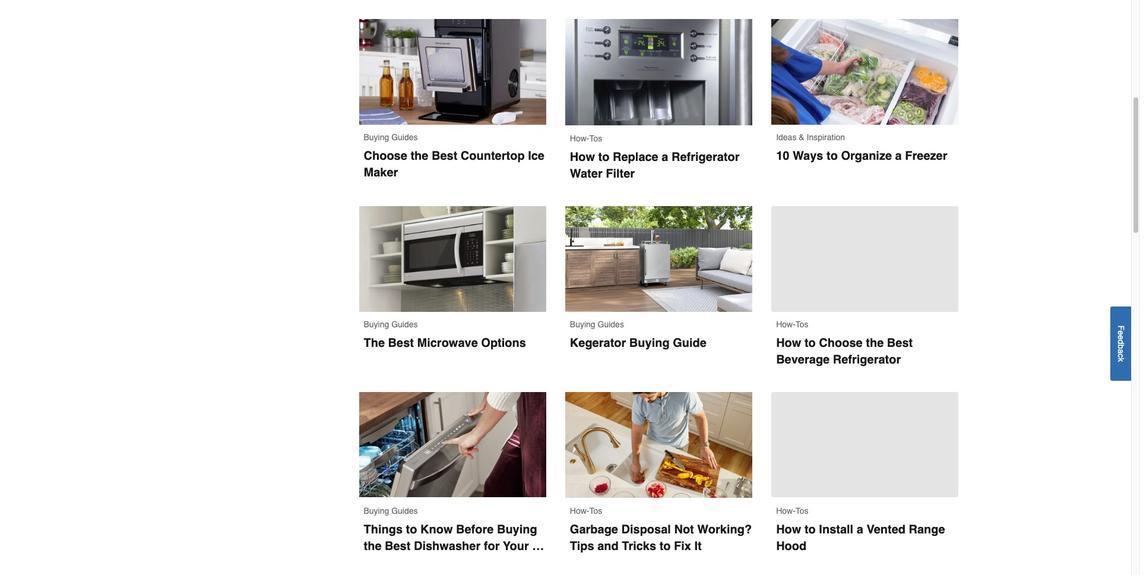 Task type: vqa. For each thing, say whether or not it's contained in the screenshot.
the How within the how to replace a refrigerator water filter
yes



Task type: describe. For each thing, give the bounding box(es) containing it.
d
[[1117, 340, 1126, 344]]

organize
[[842, 149, 892, 163]]

a black beverage refrigerator with a glass door in a game room with a pool table and t v. image
[[772, 206, 959, 331]]

f e e d b a c k
[[1117, 325, 1126, 362]]

kegerator buying guide
[[570, 337, 707, 350]]

the best microwave options
[[364, 337, 530, 350]]

tos for how to install a vented range hood
[[796, 506, 809, 516]]

fix
[[674, 539, 692, 553]]

countertop
[[461, 149, 525, 163]]

how- for how to replace a refrigerator water filter
[[570, 134, 590, 143]]

a inside how to replace a refrigerator water filter
[[662, 150, 669, 164]]

choose inside choose the best countertop ice maker
[[364, 149, 407, 163]]

the inside things to know before buying the best dishwasher for your kitchen
[[364, 539, 382, 553]]

buying guides for choose
[[364, 133, 418, 142]]

choose inside how to choose the best beverage refrigerator
[[820, 337, 863, 350]]

10 ways to organize a freezer
[[777, 149, 948, 163]]

how- for garbage disposal not working? tips and tricks to fix it
[[570, 506, 590, 516]]

how for how to replace a refrigerator water filter
[[570, 150, 595, 164]]

tos for garbage disposal not working? tips and tricks to fix it
[[590, 506, 603, 516]]

tos for how to replace a refrigerator water filter
[[590, 134, 603, 143]]

ice
[[528, 149, 545, 163]]

guide
[[673, 337, 707, 350]]

garbage disposal not working? tips and tricks to fix it
[[570, 523, 756, 553]]

buying inside things to know before buying the best dishwasher for your kitchen
[[497, 523, 538, 536]]

how-tos for garbage disposal not working? tips and tricks to fix it
[[570, 506, 603, 516]]

to for how to replace a refrigerator water filter
[[599, 150, 610, 164]]

choose the best countertop ice maker
[[364, 149, 548, 180]]

filter
[[606, 167, 635, 181]]

1 e from the top
[[1117, 330, 1126, 335]]

refrigerator inside how to choose the best beverage refrigerator
[[833, 353, 901, 367]]

guides for to
[[392, 506, 418, 516]]

how-tos for how to replace a refrigerator water filter
[[570, 134, 603, 143]]

maker
[[364, 166, 398, 180]]

freezer
[[906, 149, 948, 163]]

an outdoor patio with oak cabinets, gray outdoor furniture and a stainless steel kegerator. image
[[566, 206, 753, 312]]

range
[[909, 523, 946, 536]]

things
[[364, 523, 403, 536]]

f e e d b a c k button
[[1111, 306, 1132, 381]]

how-tos for how to install a vented range hood
[[777, 506, 809, 516]]

beverage
[[777, 353, 830, 367]]

to for how to install a vented range hood
[[805, 523, 816, 536]]

2 e from the top
[[1117, 335, 1126, 340]]

to for how to choose the best beverage refrigerator
[[805, 337, 816, 350]]

water
[[570, 167, 603, 181]]

a man putting food in the kitchen garbage disposal with bowls of fruits and veggies nearby. image
[[566, 392, 753, 498]]

how- for how to choose the best beverage refrigerator
[[777, 320, 796, 329]]

a inside how to install a vented range hood
[[857, 523, 864, 536]]

guides for the
[[392, 133, 418, 142]]

replace
[[613, 150, 659, 164]]

microwave
[[417, 337, 478, 350]]

how for how to choose the best beverage refrigerator
[[777, 337, 802, 350]]

dishwasher
[[414, 539, 481, 553]]

buying guides for kegerator
[[570, 320, 624, 329]]

f
[[1117, 325, 1126, 330]]

ideas
[[777, 133, 797, 142]]

a woman wearing a blue shirt reaching for a bag of green peppers in a chest freezer. image
[[772, 19, 959, 124]]

tos for how to choose the best beverage refrigerator
[[796, 320, 809, 329]]

the
[[364, 337, 385, 350]]



Task type: locate. For each thing, give the bounding box(es) containing it.
a white stainless steel under-cabinet microwave oven. image
[[359, 206, 546, 312]]

to inside things to know before buying the best dishwasher for your kitchen
[[406, 523, 417, 536]]

buying up kegerator
[[570, 320, 596, 329]]

garbage
[[570, 523, 618, 536]]

a right the install
[[857, 523, 864, 536]]

a left freezer
[[896, 149, 902, 163]]

buying guides
[[364, 133, 418, 142], [364, 320, 418, 329], [570, 320, 624, 329], [364, 506, 418, 516]]

1 horizontal spatial the
[[411, 149, 429, 163]]

how inside how to install a vented range hood
[[777, 523, 802, 536]]

k
[[1117, 358, 1126, 362]]

buying
[[364, 133, 389, 142], [364, 320, 389, 329], [570, 320, 596, 329], [630, 337, 670, 350], [364, 506, 389, 516], [497, 523, 538, 536]]

inspiration
[[807, 133, 846, 142]]

buying up the
[[364, 320, 389, 329]]

replace a refrigerator water filter image
[[566, 19, 753, 125]]

to down inspiration
[[827, 149, 838, 163]]

guides up "the best microwave options"
[[392, 320, 418, 329]]

options
[[481, 337, 526, 350]]

how- up hood
[[777, 506, 796, 516]]

buying up maker
[[364, 133, 389, 142]]

buying up your in the left of the page
[[497, 523, 538, 536]]

a up 'k'
[[1117, 349, 1126, 353]]

buying for the best microwave options
[[364, 320, 389, 329]]

the inside how to choose the best beverage refrigerator
[[866, 337, 884, 350]]

buying for kegerator buying guide
[[570, 320, 596, 329]]

best inside how to choose the best beverage refrigerator
[[888, 337, 913, 350]]

how- up water
[[570, 134, 590, 143]]

choose up maker
[[364, 149, 407, 163]]

c
[[1117, 353, 1126, 358]]

how- up beverage
[[777, 320, 796, 329]]

how-tos for how to choose the best beverage refrigerator
[[777, 320, 809, 329]]

your
[[503, 539, 529, 553]]

buying guides for the
[[364, 320, 418, 329]]

to up hood
[[805, 523, 816, 536]]

to inside how to install a vented range hood
[[805, 523, 816, 536]]

b
[[1117, 344, 1126, 349]]

the inside choose the best countertop ice maker
[[411, 149, 429, 163]]

how to install a vented range hood
[[777, 523, 949, 553]]

how-tos
[[570, 134, 603, 143], [777, 320, 809, 329], [777, 506, 809, 516], [570, 506, 603, 516]]

tos up the garbage
[[590, 506, 603, 516]]

best inside choose the best countertop ice maker
[[432, 149, 458, 163]]

1 horizontal spatial refrigerator
[[833, 353, 901, 367]]

a video showing how to install a vented range hood. image
[[772, 392, 959, 517]]

2 vertical spatial the
[[364, 539, 382, 553]]

1 vertical spatial the
[[866, 337, 884, 350]]

to up the filter
[[599, 150, 610, 164]]

e up b in the bottom of the page
[[1117, 335, 1126, 340]]

guides for buying
[[598, 320, 624, 329]]

how inside how to replace a refrigerator water filter
[[570, 150, 595, 164]]

the
[[411, 149, 429, 163], [866, 337, 884, 350], [364, 539, 382, 553]]

guides up kegerator
[[598, 320, 624, 329]]

how inside how to choose the best beverage refrigerator
[[777, 337, 802, 350]]

how-tos up the garbage
[[570, 506, 603, 516]]

for
[[484, 539, 500, 553]]

guides
[[392, 133, 418, 142], [392, 320, 418, 329], [598, 320, 624, 329], [392, 506, 418, 516]]

0 vertical spatial how
[[570, 150, 595, 164]]

2 vertical spatial how
[[777, 523, 802, 536]]

to inside how to choose the best beverage refrigerator
[[805, 337, 816, 350]]

best inside things to know before buying the best dishwasher for your kitchen
[[385, 539, 411, 553]]

how-tos up beverage
[[777, 320, 809, 329]]

0 horizontal spatial refrigerator
[[672, 150, 740, 164]]

tips
[[570, 539, 594, 553]]

buying for things to know before buying the best dishwasher for your kitchen
[[364, 506, 389, 516]]

best
[[432, 149, 458, 163], [388, 337, 414, 350], [888, 337, 913, 350], [385, 539, 411, 553]]

know
[[421, 523, 453, 536]]

tricks
[[622, 539, 657, 553]]

tos up hood
[[796, 506, 809, 516]]

choose up beverage
[[820, 337, 863, 350]]

how-tos up water
[[570, 134, 603, 143]]

1 horizontal spatial choose
[[820, 337, 863, 350]]

guides for best
[[392, 320, 418, 329]]

2 horizontal spatial the
[[866, 337, 884, 350]]

to left fix
[[660, 539, 671, 553]]

how to replace a refrigerator water filter
[[570, 150, 743, 181]]

choose
[[364, 149, 407, 163], [820, 337, 863, 350]]

buying up things
[[364, 506, 389, 516]]

tos
[[590, 134, 603, 143], [796, 320, 809, 329], [796, 506, 809, 516], [590, 506, 603, 516]]

0 vertical spatial the
[[411, 149, 429, 163]]

a woman setting the controls on a top-control stainless steel dishwasher. image
[[359, 392, 546, 498]]

vented
[[867, 523, 906, 536]]

0 horizontal spatial choose
[[364, 149, 407, 163]]

buying guides up things
[[364, 506, 418, 516]]

kitchen
[[364, 556, 407, 570]]

a black frigidaire countertop ice maker on a kitchen counter. image
[[359, 19, 546, 124]]

how-
[[570, 134, 590, 143], [777, 320, 796, 329], [777, 506, 796, 516], [570, 506, 590, 516]]

disposal
[[622, 523, 671, 536]]

not
[[675, 523, 694, 536]]

how up water
[[570, 150, 595, 164]]

guides up things
[[392, 506, 418, 516]]

how
[[570, 150, 595, 164], [777, 337, 802, 350], [777, 523, 802, 536]]

how up hood
[[777, 523, 802, 536]]

0 horizontal spatial the
[[364, 539, 382, 553]]

how- up the garbage
[[570, 506, 590, 516]]

buying left "guide"
[[630, 337, 670, 350]]

to left know
[[406, 523, 417, 536]]

ways
[[793, 149, 824, 163]]

things to know before buying the best dishwasher for your kitchen
[[364, 523, 541, 570]]

to
[[827, 149, 838, 163], [599, 150, 610, 164], [805, 337, 816, 350], [406, 523, 417, 536], [805, 523, 816, 536], [660, 539, 671, 553]]

tos up beverage
[[796, 320, 809, 329]]

a right replace
[[662, 150, 669, 164]]

0 vertical spatial choose
[[364, 149, 407, 163]]

e
[[1117, 330, 1126, 335], [1117, 335, 1126, 340]]

tos up water
[[590, 134, 603, 143]]

ideas & inspiration
[[777, 133, 846, 142]]

10
[[777, 149, 790, 163]]

buying guides for things
[[364, 506, 418, 516]]

how-tos up hood
[[777, 506, 809, 516]]

how- for how to install a vented range hood
[[777, 506, 796, 516]]

to up beverage
[[805, 337, 816, 350]]

before
[[456, 523, 494, 536]]

0 vertical spatial refrigerator
[[672, 150, 740, 164]]

1 vertical spatial how
[[777, 337, 802, 350]]

how up beverage
[[777, 337, 802, 350]]

refrigerator
[[672, 150, 740, 164], [833, 353, 901, 367]]

guides up maker
[[392, 133, 418, 142]]

1 vertical spatial choose
[[820, 337, 863, 350]]

a inside button
[[1117, 349, 1126, 353]]

to inside garbage disposal not working? tips and tricks to fix it
[[660, 539, 671, 553]]

to inside how to replace a refrigerator water filter
[[599, 150, 610, 164]]

to for things to know before buying the best dishwasher for your kitchen
[[406, 523, 417, 536]]

install
[[820, 523, 854, 536]]

how to choose the best beverage refrigerator
[[777, 337, 917, 367]]

buying guides up maker
[[364, 133, 418, 142]]

e up d
[[1117, 330, 1126, 335]]

a
[[896, 149, 902, 163], [662, 150, 669, 164], [1117, 349, 1126, 353], [857, 523, 864, 536]]

buying guides up kegerator
[[570, 320, 624, 329]]

buying guides up the
[[364, 320, 418, 329]]

how for how to install a vented range hood
[[777, 523, 802, 536]]

kegerator
[[570, 337, 626, 350]]

it
[[695, 539, 702, 553]]

1 vertical spatial refrigerator
[[833, 353, 901, 367]]

&
[[799, 133, 805, 142]]

hood
[[777, 539, 807, 553]]

and
[[598, 539, 619, 553]]

working?
[[698, 523, 752, 536]]

refrigerator inside how to replace a refrigerator water filter
[[672, 150, 740, 164]]

buying for choose the best countertop ice maker
[[364, 133, 389, 142]]



